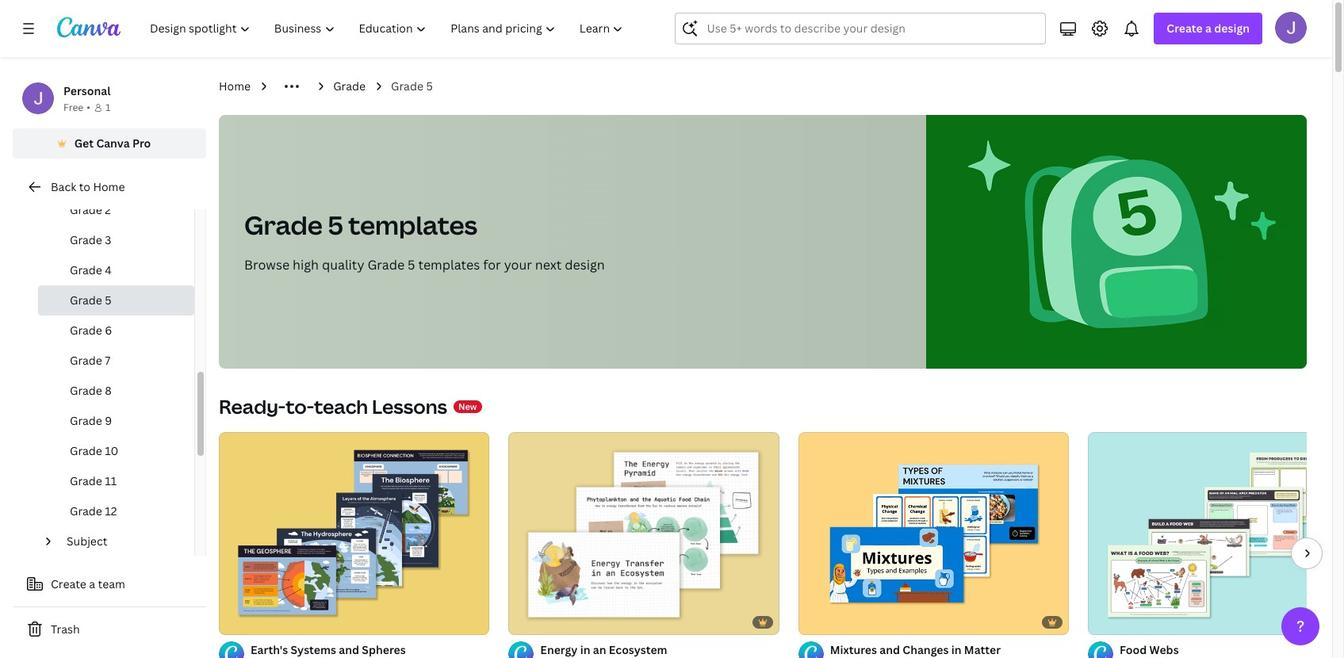 Task type: describe. For each thing, give the bounding box(es) containing it.
grade 3 link
[[38, 225, 194, 255]]

grade 7
[[70, 353, 110, 368]]

5 down grade 5 templates
[[408, 256, 415, 274]]

grade 9 link
[[38, 406, 194, 436]]

browse high quality grade 5 templates for your next design
[[244, 256, 605, 274]]

to
[[79, 179, 90, 194]]

•
[[87, 101, 90, 114]]

personal
[[63, 83, 111, 98]]

energy in an ecosystem
[[540, 642, 667, 657]]

energy in an ecosystem link
[[540, 642, 779, 658]]

grade 10 link
[[38, 436, 194, 466]]

food webs link
[[1120, 642, 1344, 658]]

grade 11
[[70, 473, 117, 488]]

2
[[105, 202, 111, 217]]

grade 11 link
[[38, 466, 194, 496]]

back to home link
[[13, 171, 206, 203]]

mixtures
[[830, 642, 877, 657]]

grade 5 templates
[[244, 208, 477, 242]]

grade 4 link
[[38, 255, 194, 285]]

jacob simon image
[[1275, 12, 1307, 44]]

grade 8
[[70, 383, 112, 398]]

a for team
[[89, 576, 95, 592]]

grade 8 link
[[38, 376, 194, 406]]

new
[[458, 400, 477, 412]]

mixtures and changes in matter
[[830, 642, 1001, 657]]

teach
[[314, 393, 368, 419]]

earth's
[[251, 642, 288, 657]]

subject button
[[60, 527, 185, 557]]

create a design
[[1167, 21, 1250, 36]]

food webs
[[1120, 642, 1179, 657]]

food webs image
[[1088, 432, 1344, 635]]

grade 4
[[70, 262, 112, 278]]

an
[[593, 642, 606, 657]]

mixtures and changes in matter image
[[798, 432, 1069, 635]]

5 up quality
[[328, 208, 343, 242]]

a for design
[[1205, 21, 1212, 36]]

systems
[[291, 642, 336, 657]]

grade 9
[[70, 413, 112, 428]]

11
[[105, 473, 117, 488]]

quality
[[322, 256, 364, 274]]

8
[[105, 383, 112, 398]]

energy in an ecosystem image
[[509, 432, 779, 635]]

top level navigation element
[[140, 13, 637, 44]]

energy
[[540, 642, 578, 657]]

pro
[[132, 136, 151, 151]]

get canva pro button
[[13, 128, 206, 159]]

subject
[[67, 534, 107, 549]]

5 down "top level navigation" element
[[426, 79, 433, 94]]

browse
[[244, 256, 290, 274]]



Task type: vqa. For each thing, say whether or not it's contained in the screenshot.
Ready-to-teach Lessons on the left
yes



Task type: locate. For each thing, give the bounding box(es) containing it.
1 horizontal spatial create
[[1167, 21, 1203, 36]]

create inside create a team button
[[51, 576, 86, 592]]

and
[[339, 642, 359, 657], [880, 642, 900, 657]]

grade 3
[[70, 232, 111, 247]]

for
[[483, 256, 501, 274]]

0 horizontal spatial and
[[339, 642, 359, 657]]

5
[[426, 79, 433, 94], [328, 208, 343, 242], [408, 256, 415, 274], [105, 293, 112, 308]]

0 vertical spatial a
[[1205, 21, 1212, 36]]

grade inside "link"
[[70, 413, 102, 428]]

home link
[[219, 78, 251, 95]]

earth's systems and spheres
[[251, 642, 406, 657]]

create for create a design
[[1167, 21, 1203, 36]]

design inside create a design dropdown button
[[1214, 21, 1250, 36]]

4
[[105, 262, 112, 278]]

a
[[1205, 21, 1212, 36], [89, 576, 95, 592]]

grade 6
[[70, 323, 112, 338]]

in left an
[[580, 642, 590, 657]]

create for create a team
[[51, 576, 86, 592]]

next
[[535, 256, 562, 274]]

high
[[293, 256, 319, 274]]

ecosystem
[[609, 642, 667, 657]]

1 vertical spatial templates
[[418, 256, 480, 274]]

3
[[105, 232, 111, 247]]

food
[[1120, 642, 1147, 657]]

0 horizontal spatial design
[[565, 256, 605, 274]]

canva
[[96, 136, 130, 151]]

0 vertical spatial design
[[1214, 21, 1250, 36]]

matter
[[964, 642, 1001, 657]]

0 vertical spatial templates
[[348, 208, 477, 242]]

0 vertical spatial grade 5
[[391, 79, 433, 94]]

1 in from the left
[[580, 642, 590, 657]]

Search search field
[[707, 13, 1036, 44]]

grade
[[333, 79, 366, 94], [391, 79, 423, 94], [70, 202, 102, 217], [244, 208, 323, 242], [70, 232, 102, 247], [367, 256, 405, 274], [70, 262, 102, 278], [70, 293, 102, 308], [70, 323, 102, 338], [70, 353, 102, 368], [70, 383, 102, 398], [70, 413, 102, 428], [70, 443, 102, 458], [70, 473, 102, 488], [70, 504, 102, 519]]

1 vertical spatial a
[[89, 576, 95, 592]]

get canva pro
[[74, 136, 151, 151]]

templates left for on the top of the page
[[418, 256, 480, 274]]

0 horizontal spatial home
[[93, 179, 125, 194]]

grade 10
[[70, 443, 118, 458]]

in
[[580, 642, 590, 657], [951, 642, 961, 657]]

10
[[105, 443, 118, 458]]

12
[[105, 504, 117, 519]]

2 in from the left
[[951, 642, 961, 657]]

0 horizontal spatial create
[[51, 576, 86, 592]]

a inside button
[[89, 576, 95, 592]]

grade 5 down grade 4
[[70, 293, 112, 308]]

grade 12 link
[[38, 496, 194, 527]]

create
[[1167, 21, 1203, 36], [51, 576, 86, 592]]

earth's systems and spheres image
[[219, 432, 490, 635]]

5 down 4
[[105, 293, 112, 308]]

ready-to-teach lessons
[[219, 393, 447, 419]]

home
[[219, 79, 251, 94], [93, 179, 125, 194]]

1 vertical spatial design
[[565, 256, 605, 274]]

grade 7 link
[[38, 346, 194, 376]]

grade 5
[[391, 79, 433, 94], [70, 293, 112, 308]]

0 vertical spatial create
[[1167, 21, 1203, 36]]

ready-
[[219, 393, 286, 419]]

1 horizontal spatial and
[[880, 642, 900, 657]]

grade 2
[[70, 202, 111, 217]]

grade 12
[[70, 504, 117, 519]]

and left changes
[[880, 642, 900, 657]]

changes
[[903, 642, 949, 657]]

1 vertical spatial create
[[51, 576, 86, 592]]

to-
[[286, 393, 314, 419]]

back
[[51, 179, 76, 194]]

trash link
[[13, 614, 206, 645]]

design right the next
[[565, 256, 605, 274]]

create a team button
[[13, 569, 206, 600]]

your
[[504, 256, 532, 274]]

get
[[74, 136, 94, 151]]

templates
[[348, 208, 477, 242], [418, 256, 480, 274]]

create inside create a design dropdown button
[[1167, 21, 1203, 36]]

earth's systems and spheres link
[[251, 642, 490, 658]]

1 vertical spatial grade 5
[[70, 293, 112, 308]]

spheres
[[362, 642, 406, 657]]

design left jacob simon icon
[[1214, 21, 1250, 36]]

1 and from the left
[[339, 642, 359, 657]]

design
[[1214, 21, 1250, 36], [565, 256, 605, 274]]

lessons
[[372, 393, 447, 419]]

grade 2 link
[[38, 195, 194, 225]]

free •
[[63, 101, 90, 114]]

0 vertical spatial home
[[219, 79, 251, 94]]

1 horizontal spatial in
[[951, 642, 961, 657]]

6
[[105, 323, 112, 338]]

and left "spheres" on the left bottom of the page
[[339, 642, 359, 657]]

mixtures and changes in matter link
[[830, 642, 1069, 658]]

1 horizontal spatial home
[[219, 79, 251, 94]]

team
[[98, 576, 125, 592]]

2 and from the left
[[880, 642, 900, 657]]

7
[[105, 353, 110, 368]]

create a design button
[[1154, 13, 1262, 44]]

0 horizontal spatial a
[[89, 576, 95, 592]]

grade 6 link
[[38, 316, 194, 346]]

in left the 'matter'
[[951, 642, 961, 657]]

create a team
[[51, 576, 125, 592]]

1 horizontal spatial design
[[1214, 21, 1250, 36]]

webs
[[1149, 642, 1179, 657]]

0 horizontal spatial grade 5
[[70, 293, 112, 308]]

back to home
[[51, 179, 125, 194]]

0 horizontal spatial in
[[580, 642, 590, 657]]

1 horizontal spatial grade 5
[[391, 79, 433, 94]]

grade inside 'link'
[[70, 443, 102, 458]]

templates up browse high quality grade 5 templates for your next design
[[348, 208, 477, 242]]

1
[[105, 101, 110, 114]]

1 vertical spatial home
[[93, 179, 125, 194]]

free
[[63, 101, 83, 114]]

a inside dropdown button
[[1205, 21, 1212, 36]]

1 horizontal spatial a
[[1205, 21, 1212, 36]]

grade 5 down "top level navigation" element
[[391, 79, 433, 94]]

9
[[105, 413, 112, 428]]

None search field
[[675, 13, 1046, 44]]

trash
[[51, 622, 80, 637]]



